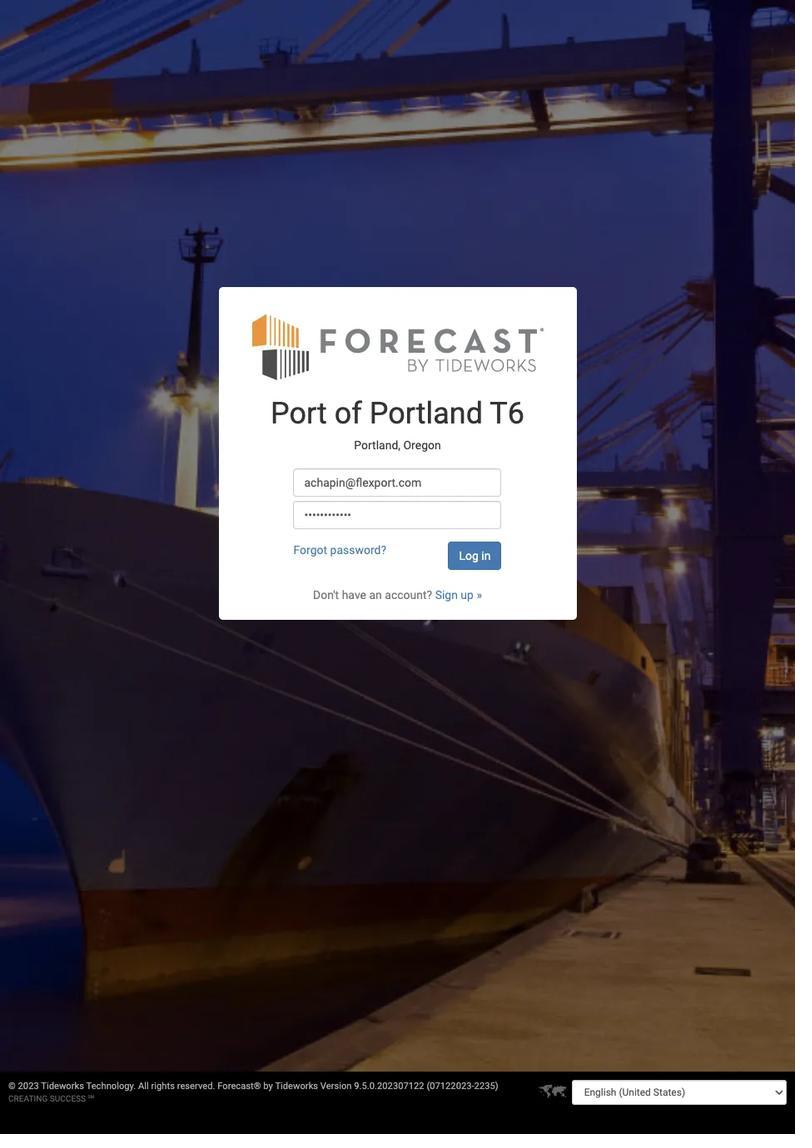 Task type: describe. For each thing, give the bounding box(es) containing it.
all
[[138, 1082, 149, 1093]]

©
[[8, 1082, 16, 1093]]

don't have an account? sign up »
[[313, 589, 482, 602]]

success
[[50, 1095, 86, 1104]]

9.5.0.202307122
[[354, 1082, 424, 1093]]

have
[[342, 589, 366, 602]]

port
[[271, 397, 327, 432]]

2235)
[[474, 1082, 499, 1093]]

forgot
[[294, 544, 327, 557]]

up
[[461, 589, 474, 602]]

an
[[369, 589, 382, 602]]

by
[[263, 1082, 273, 1093]]

technology.
[[86, 1082, 136, 1093]]

port of portland t6 portland, oregon
[[271, 397, 525, 452]]

2023
[[18, 1082, 39, 1093]]

oregon
[[403, 439, 441, 452]]

(07122023-
[[427, 1082, 474, 1093]]

Password password field
[[294, 501, 502, 530]]

sign up » link
[[435, 589, 482, 602]]

forecast® by tideworks image
[[252, 312, 543, 382]]

℠
[[88, 1095, 94, 1104]]

creating
[[8, 1095, 48, 1104]]

1 tideworks from the left
[[41, 1082, 84, 1093]]

in
[[482, 550, 491, 563]]

Email or username text field
[[294, 469, 502, 497]]

account?
[[385, 589, 432, 602]]

2 tideworks from the left
[[275, 1082, 318, 1093]]

password?
[[330, 544, 386, 557]]



Task type: locate. For each thing, give the bounding box(es) containing it.
rights
[[151, 1082, 175, 1093]]

forgot password? log in
[[294, 544, 491, 563]]

t6
[[490, 397, 525, 432]]

of
[[335, 397, 362, 432]]

reserved.
[[177, 1082, 215, 1093]]

portland
[[369, 397, 483, 432]]

log in button
[[448, 542, 502, 571]]

log
[[459, 550, 479, 563]]

© 2023 tideworks technology. all rights reserved. forecast® by tideworks version 9.5.0.202307122 (07122023-2235) creating success ℠
[[8, 1082, 499, 1104]]

1 horizontal spatial tideworks
[[275, 1082, 318, 1093]]

don't
[[313, 589, 339, 602]]

tideworks
[[41, 1082, 84, 1093], [275, 1082, 318, 1093]]

version
[[320, 1082, 352, 1093]]

sign
[[435, 589, 458, 602]]

portland,
[[354, 439, 401, 452]]

forecast®
[[218, 1082, 261, 1093]]

»
[[477, 589, 482, 602]]

forgot password? link
[[294, 544, 386, 557]]

0 horizontal spatial tideworks
[[41, 1082, 84, 1093]]

tideworks up success
[[41, 1082, 84, 1093]]

tideworks right by
[[275, 1082, 318, 1093]]



Task type: vqa. For each thing, say whether or not it's contained in the screenshot.
AM
no



